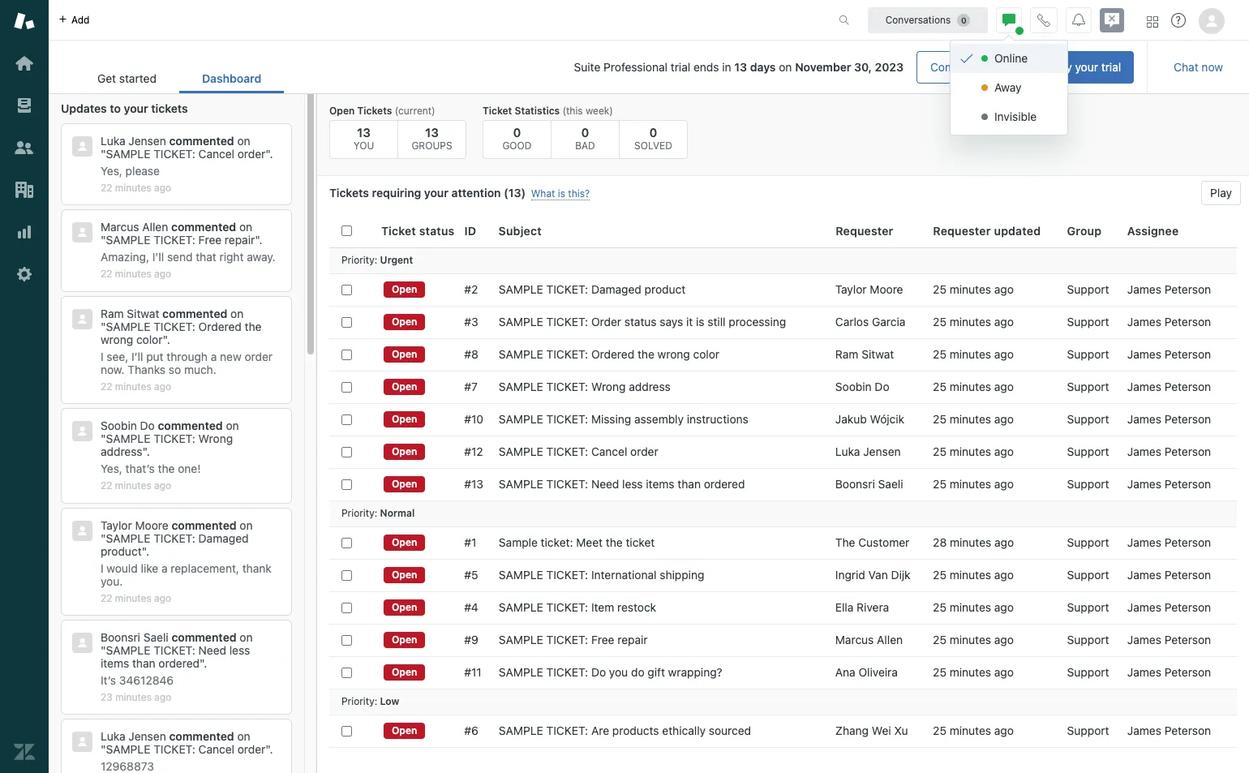 Task type: vqa. For each thing, say whether or not it's contained in the screenshot.


Task type: locate. For each thing, give the bounding box(es) containing it.
" up yes, that's the one! 22 minutes ago
[[101, 432, 106, 446]]

i inside i would like a replacement, thank you. 22 minutes ago
[[101, 561, 104, 575]]

1 vertical spatial your
[[124, 101, 148, 115]]

2 vertical spatial do
[[591, 665, 606, 679]]

i left see,
[[101, 349, 104, 363]]

1 vertical spatial luka
[[835, 445, 860, 458]]

sample ticket: cancel order ". down it's 34612846 23 minutes ago
[[106, 743, 273, 756]]

0 vertical spatial than
[[678, 477, 701, 491]]

ram for ram sitwat
[[835, 347, 859, 361]]

1 horizontal spatial sample ticket: damaged product
[[499, 282, 686, 296]]

ago inside amazing, i'll send that right away. 22 minutes ago
[[154, 268, 171, 280]]

i'll
[[152, 250, 164, 264], [131, 349, 143, 363]]

commented for see,
[[162, 306, 227, 320]]

11 peterson from the top
[[1165, 633, 1211, 646]]

on
[[779, 60, 792, 74], [237, 134, 250, 148], [239, 220, 252, 234], [230, 306, 244, 320], [226, 419, 239, 433], [240, 518, 253, 532], [240, 630, 253, 644], [237, 730, 250, 743]]

sitwat down the carlos garcia
[[862, 347, 894, 361]]

priority : urgent
[[341, 254, 413, 266]]

james peterson for luka jensen
[[1127, 445, 1211, 458]]

22 inside amazing, i'll send that right away. 22 minutes ago
[[101, 268, 112, 280]]

None checkbox
[[341, 284, 352, 295], [341, 414, 352, 425], [341, 479, 352, 490], [341, 635, 352, 645], [341, 726, 352, 736], [341, 284, 352, 295], [341, 414, 352, 425], [341, 479, 352, 490], [341, 635, 352, 645], [341, 726, 352, 736]]

5 25 minutes ago from the top
[[933, 412, 1014, 426]]

peterson for soobin do
[[1165, 380, 1211, 393]]

james peterson for ana oliveira
[[1127, 665, 1211, 679]]

2 i from the top
[[101, 561, 104, 575]]

" up it's
[[101, 643, 106, 657]]

1 vertical spatial sitwat
[[862, 347, 894, 361]]

5 on " from the top
[[101, 518, 253, 545]]

thanks
[[128, 362, 166, 376]]

5 25 from the top
[[933, 412, 947, 426]]

0 horizontal spatial wrong
[[101, 332, 133, 346]]

section
[[297, 51, 1134, 84]]

sample right "#2"
[[499, 282, 543, 296]]

0 vertical spatial marcus
[[101, 220, 139, 234]]

11 support from the top
[[1067, 633, 1109, 646]]

on " up through
[[101, 306, 244, 333]]

on " down tickets on the top
[[101, 134, 250, 161]]

1 vertical spatial status
[[624, 315, 657, 329]]

6 25 minutes ago from the top
[[933, 445, 1014, 458]]

1 on " from the top
[[101, 134, 250, 161]]

carlos garcia
[[835, 315, 906, 329]]

13 groups
[[412, 125, 452, 152]]

0 inside 0 good
[[513, 125, 521, 140]]

1 horizontal spatial ordered
[[704, 477, 745, 491]]

peterson for ram sitwat
[[1165, 347, 1211, 361]]

sample right #7
[[499, 380, 543, 393]]

3 on " from the top
[[101, 306, 244, 333]]

1 horizontal spatial repair
[[618, 633, 648, 646]]

moore for taylor moore commented
[[135, 518, 168, 532]]

sample ticket: damaged product up order
[[499, 282, 686, 296]]

0 vertical spatial product
[[645, 282, 686, 296]]

2 james from the top
[[1127, 315, 1162, 329]]

commented down 34612846
[[169, 730, 234, 743]]

status
[[419, 224, 455, 237], [624, 315, 657, 329]]

1 vertical spatial sample ticket: need less items than ordered
[[101, 643, 250, 670]]

9 25 minutes ago from the top
[[933, 600, 1014, 614]]

james peterson for ram sitwat
[[1127, 347, 1211, 361]]

1 vertical spatial wrong
[[198, 432, 233, 446]]

minutes inside yes, please 22 minutes ago
[[115, 182, 151, 194]]

ticket: down it's 34612846 23 minutes ago
[[153, 743, 195, 756]]

4 on " from the top
[[101, 419, 239, 446]]

:
[[374, 254, 377, 266], [374, 507, 377, 519], [374, 695, 377, 708]]

7 james from the top
[[1127, 477, 1162, 491]]

ticket
[[483, 105, 512, 117], [381, 224, 416, 237]]

1 trial from the left
[[671, 60, 690, 74]]

boonsri
[[835, 477, 875, 491], [101, 630, 140, 644]]

1 25 from the top
[[933, 282, 947, 296]]

3 22 from the top
[[101, 380, 112, 392]]

8 support from the top
[[1067, 535, 1109, 549]]

3 " from the top
[[101, 319, 106, 333]]

5 " from the top
[[101, 531, 106, 545]]

0 vertical spatial wrong
[[591, 380, 626, 393]]

#9
[[464, 633, 478, 646]]

1 horizontal spatial 0
[[581, 125, 589, 140]]

sitwat inside grid
[[862, 347, 894, 361]]

sample down sample
[[499, 568, 543, 582]]

yes, left please
[[101, 164, 122, 178]]

boonsri inside grid
[[835, 477, 875, 491]]

1 vertical spatial wrong
[[658, 347, 690, 361]]

1 horizontal spatial allen
[[877, 633, 903, 646]]

color
[[136, 332, 163, 346], [693, 347, 720, 361]]

0 horizontal spatial damaged
[[198, 531, 249, 545]]

support for ingrid van dijk
[[1067, 568, 1109, 582]]

1 vertical spatial saeli
[[143, 630, 168, 644]]

28 minutes ago
[[933, 535, 1014, 549]]

van
[[868, 568, 888, 582]]

sample up see,
[[106, 319, 150, 333]]

do
[[631, 665, 645, 679]]

November 30, 2023 text field
[[795, 60, 904, 74]]

support for soobin do
[[1067, 380, 1109, 393]]

ticket: down sample ticket: ordered the wrong color link
[[546, 380, 588, 393]]

sample ticket: wrong address
[[499, 380, 671, 393], [101, 432, 233, 458]]

12 support from the top
[[1067, 665, 1109, 679]]

allen for marcus allen
[[877, 633, 903, 646]]

status left id
[[419, 224, 455, 237]]

7 25 minutes ago from the top
[[933, 477, 1014, 491]]

0 inside the 0 bad
[[581, 125, 589, 140]]

boonsri for boonsri saeli
[[835, 477, 875, 491]]

2 25 from the top
[[933, 315, 947, 329]]

1 horizontal spatial need
[[591, 477, 619, 491]]

2 22 from the top
[[101, 268, 112, 280]]

through
[[167, 349, 208, 363]]

open for #6
[[392, 724, 417, 737]]

#5
[[464, 568, 478, 582]]

10 james peterson from the top
[[1127, 600, 1211, 614]]

0 vertical spatial taylor
[[835, 282, 867, 296]]

ram for ram sitwat commented
[[101, 306, 124, 320]]

sample ticket: damaged product inside grid
[[499, 282, 686, 296]]

28
[[933, 535, 947, 549]]

2 vertical spatial your
[[424, 186, 449, 200]]

2 requester from the left
[[933, 224, 991, 237]]

0 horizontal spatial ordered
[[198, 319, 242, 333]]

marcus
[[101, 220, 139, 234], [835, 633, 874, 646]]

8 25 minutes ago from the top
[[933, 568, 1014, 582]]

5 james from the top
[[1127, 412, 1162, 426]]

2 horizontal spatial 0
[[649, 125, 657, 140]]

0 horizontal spatial marcus
[[101, 220, 139, 234]]

1 vertical spatial need
[[198, 643, 226, 657]]

0 vertical spatial free
[[198, 233, 222, 247]]

1 i from the top
[[101, 349, 104, 363]]

#3
[[464, 315, 478, 329]]

moore up like
[[135, 518, 168, 532]]

luka jensen commented down tickets on the top
[[101, 134, 234, 148]]

on for it's 34612846
[[240, 630, 253, 644]]

0 vertical spatial ram
[[101, 306, 124, 320]]

3 james from the top
[[1127, 347, 1162, 361]]

13 inside section
[[734, 60, 747, 74]]

25 minutes ago for marcus allen
[[933, 633, 1014, 646]]

2 on " from the top
[[101, 220, 252, 247]]

commented for 34612846
[[172, 630, 237, 644]]

ticket: up sample ticket: ordered the wrong color link
[[546, 282, 588, 296]]

tab list
[[75, 63, 284, 93]]

2 priority from the top
[[341, 507, 374, 519]]

0 vertical spatial sitwat
[[127, 306, 159, 320]]

ticket: up one!
[[153, 432, 195, 446]]

25 for boonsri saeli
[[933, 477, 947, 491]]

1 vertical spatial luka jensen commented
[[101, 730, 234, 743]]

address up assembly
[[629, 380, 671, 393]]

13
[[734, 60, 747, 74], [357, 125, 371, 140], [425, 125, 439, 140], [508, 186, 521, 200]]

marcus down ella rivera on the bottom right of page
[[835, 633, 874, 646]]

0 vertical spatial color
[[136, 332, 163, 346]]

ticket for ticket statistics (this week)
[[483, 105, 512, 117]]

zendesk chat image
[[1100, 8, 1124, 32]]

sample ticket: wrong address up one!
[[101, 432, 233, 458]]

1 horizontal spatial ordered
[[591, 347, 634, 361]]

grid containing ticket status
[[317, 215, 1249, 773]]

" for i would like a replacement, thank you.
[[101, 531, 106, 545]]

0 vertical spatial moore
[[870, 282, 903, 296]]

7 peterson from the top
[[1165, 477, 1211, 491]]

ram up see,
[[101, 306, 124, 320]]

1 horizontal spatial ram
[[835, 347, 859, 361]]

taylor up would
[[101, 518, 132, 532]]

6 james peterson from the top
[[1127, 445, 1211, 458]]

0 horizontal spatial sample ticket: wrong address
[[101, 432, 233, 458]]

0
[[513, 125, 521, 140], [581, 125, 589, 140], [649, 125, 657, 140]]

34612846
[[119, 673, 174, 687]]

0 horizontal spatial allen
[[142, 220, 168, 234]]

yes, inside yes, that's the one! 22 minutes ago
[[101, 462, 122, 476]]

0 for 0 solved
[[649, 125, 657, 140]]

sample
[[499, 535, 538, 549]]

5 peterson from the top
[[1165, 412, 1211, 426]]

1 horizontal spatial items
[[646, 477, 675, 491]]

1 22 from the top
[[101, 182, 112, 194]]

online menu item
[[951, 44, 1068, 73]]

(
[[504, 186, 508, 200]]

1 25 minutes ago from the top
[[933, 282, 1014, 296]]

6 " from the top
[[101, 643, 106, 657]]

yes, that's the one! 22 minutes ago
[[101, 462, 201, 492]]

4 25 from the top
[[933, 380, 947, 393]]

luka jensen commented down it's 34612846 23 minutes ago
[[101, 730, 234, 743]]

9 james from the top
[[1127, 568, 1162, 582]]

wrong up one!
[[198, 432, 233, 446]]

the right meet
[[606, 535, 623, 549]]

1 vertical spatial sample ticket: damaged product
[[101, 531, 249, 558]]

customer
[[858, 535, 910, 549]]

12 james from the top
[[1127, 665, 1162, 679]]

requester for requester
[[836, 224, 894, 237]]

item
[[591, 600, 614, 614]]

0 horizontal spatial ticket
[[381, 224, 416, 237]]

ticket: up sample ticket: cancel order
[[546, 412, 588, 426]]

0 horizontal spatial taylor
[[101, 518, 132, 532]]

1 horizontal spatial soobin
[[835, 380, 872, 393]]

1 james from the top
[[1127, 282, 1162, 296]]

#4
[[464, 600, 478, 614]]

10 25 from the top
[[933, 633, 947, 646]]

admin image
[[14, 264, 35, 285]]

on for amazing, i'll send that right away.
[[239, 220, 252, 234]]

1 horizontal spatial taylor
[[835, 282, 867, 296]]

10 peterson from the top
[[1165, 600, 1211, 614]]

0 horizontal spatial your
[[124, 101, 148, 115]]

on for i see, i'll put through a new order now. thanks so much.
[[230, 306, 244, 320]]

yes, left that's
[[101, 462, 122, 476]]

(this
[[562, 105, 583, 117]]

open
[[329, 105, 355, 117], [392, 283, 417, 295], [392, 316, 417, 328], [392, 348, 417, 360], [392, 380, 417, 393], [392, 413, 417, 425], [392, 445, 417, 457], [392, 478, 417, 490], [392, 536, 417, 548], [392, 569, 417, 581], [392, 601, 417, 613], [392, 634, 417, 646], [392, 666, 417, 678], [392, 724, 417, 737]]

1 vertical spatial jensen
[[863, 445, 901, 458]]

luka inside grid
[[835, 445, 860, 458]]

1 vertical spatial :
[[374, 507, 377, 519]]

support for the customer
[[1067, 535, 1109, 549]]

ram down carlos
[[835, 347, 859, 361]]

11 25 minutes ago from the top
[[933, 665, 1014, 679]]

1 vertical spatial a
[[161, 561, 168, 575]]

9 25 from the top
[[933, 600, 947, 614]]

damaged inside 'sample ticket: damaged product' link
[[591, 282, 642, 296]]

cancel
[[198, 147, 234, 161], [591, 445, 627, 458], [198, 743, 234, 756]]

25 for ingrid van dijk
[[933, 568, 947, 582]]

open for #1
[[392, 536, 417, 548]]

ingrid
[[835, 568, 865, 582]]

sample ticket: ordered the wrong color down order
[[499, 347, 720, 361]]

0 vertical spatial boonsri
[[835, 477, 875, 491]]

james for zhang wei xu
[[1127, 724, 1162, 737]]

0 vertical spatial luka jensen commented
[[101, 134, 234, 148]]

james for ram sitwat
[[1127, 347, 1162, 361]]

sample ticket: need less items than ordered
[[499, 477, 745, 491], [101, 643, 250, 670]]

wrong inside grid
[[591, 380, 626, 393]]

support for marcus allen
[[1067, 633, 1109, 646]]

commented for i'll
[[171, 220, 236, 234]]

0 vertical spatial your
[[1075, 60, 1098, 74]]

5 support from the top
[[1067, 412, 1109, 426]]

4 25 minutes ago from the top
[[933, 380, 1014, 393]]

ago inside i see, i'll put through a new order now. thanks so much. 22 minutes ago
[[154, 380, 171, 392]]

13 peterson from the top
[[1165, 724, 1211, 737]]

sample ticket: item restock link
[[499, 600, 656, 615]]

free up that
[[198, 233, 222, 247]]

" up "you."
[[101, 531, 106, 545]]

2 vertical spatial cancel
[[198, 743, 234, 756]]

moore
[[870, 282, 903, 296], [135, 518, 168, 532]]

trial down zendesk chat icon
[[1101, 60, 1121, 74]]

0 vertical spatial address
[[629, 380, 671, 393]]

sample ticket: cancel order ".
[[106, 147, 273, 161], [106, 743, 273, 756]]

the left one!
[[158, 462, 175, 476]]

on " up 34612846
[[101, 630, 253, 657]]

1 priority from the top
[[341, 254, 374, 266]]

professional
[[604, 60, 668, 74]]

peterson for ingrid van dijk
[[1165, 568, 1211, 582]]

need inside sample ticket: need less items than ordered
[[198, 643, 226, 657]]

1 support from the top
[[1067, 282, 1109, 296]]

taylor for taylor moore commented
[[101, 518, 132, 532]]

less
[[622, 477, 643, 491], [229, 643, 250, 657]]

is right it
[[696, 315, 705, 329]]

ticket statistics (this week)
[[483, 105, 613, 117]]

1 vertical spatial allen
[[877, 633, 903, 646]]

that's
[[125, 462, 155, 476]]

moore up garcia
[[870, 282, 903, 296]]

0 vertical spatial ordered
[[704, 477, 745, 491]]

11 25 from the top
[[933, 665, 947, 679]]

on " for 34612846
[[101, 630, 253, 657]]

0 vertical spatial yes,
[[101, 164, 122, 178]]

0 for 0 good
[[513, 125, 521, 140]]

tickets
[[357, 105, 392, 117], [329, 186, 369, 200]]

do for soobin do
[[875, 380, 889, 393]]

priority
[[341, 254, 374, 266], [341, 507, 374, 519], [341, 695, 374, 708]]

saeli
[[878, 477, 903, 491], [143, 630, 168, 644]]

zhang
[[835, 724, 869, 737]]

0 down professional
[[649, 125, 657, 140]]

zendesk products image
[[1147, 16, 1158, 27]]

1 horizontal spatial sitwat
[[862, 347, 894, 361]]

25 for taylor moore
[[933, 282, 947, 296]]

7 support from the top
[[1067, 477, 1109, 491]]

ordered
[[198, 319, 242, 333], [591, 347, 634, 361]]

0 vertical spatial a
[[211, 349, 217, 363]]

sample ticket: need less items than ordered up 34612846
[[101, 643, 250, 670]]

saeli for boonsri saeli
[[878, 477, 903, 491]]

items up it's
[[101, 656, 129, 670]]

13 james peterson from the top
[[1127, 724, 1211, 737]]

" up yes, please 22 minutes ago
[[101, 147, 106, 161]]

on " up send
[[101, 220, 252, 247]]

boonsri down luka jensen
[[835, 477, 875, 491]]

moore inside grid
[[870, 282, 903, 296]]

free for sample ticket: free repair ".
[[198, 233, 222, 247]]

0 vertical spatial sample ticket: wrong address
[[499, 380, 671, 393]]

wrong down sample ticket: ordered the wrong color link
[[591, 380, 626, 393]]

free inside grid
[[591, 633, 614, 646]]

0 horizontal spatial free
[[198, 233, 222, 247]]

" up amazing,
[[101, 233, 106, 247]]

i left would
[[101, 561, 104, 575]]

".
[[266, 147, 273, 161], [255, 233, 262, 247], [163, 332, 170, 346], [142, 445, 150, 458], [142, 544, 149, 558], [200, 656, 207, 670], [266, 743, 273, 756]]

0 vertical spatial less
[[622, 477, 643, 491]]

3 peterson from the top
[[1165, 347, 1211, 361]]

jensen down wójcik
[[863, 445, 901, 458]]

2 0 from the left
[[581, 125, 589, 140]]

james peterson for the customer
[[1127, 535, 1211, 549]]

ticket status
[[381, 224, 455, 237]]

requester
[[836, 224, 894, 237], [933, 224, 991, 237]]

4 " from the top
[[101, 432, 106, 446]]

james peterson for ingrid van dijk
[[1127, 568, 1211, 582]]

trial inside button
[[1101, 60, 1121, 74]]

12 james peterson from the top
[[1127, 665, 1211, 679]]

9 support from the top
[[1067, 568, 1109, 582]]

garcia
[[872, 315, 906, 329]]

25 minutes ago for ana oliveira
[[933, 665, 1014, 679]]

2 james peterson from the top
[[1127, 315, 1211, 329]]

2 support from the top
[[1067, 315, 1109, 329]]

2 sample ticket: cancel order ". from the top
[[106, 743, 273, 756]]

1 vertical spatial ticket
[[381, 224, 416, 237]]

minutes
[[115, 182, 151, 194], [115, 268, 151, 280], [950, 282, 991, 296], [950, 315, 991, 329], [950, 347, 991, 361], [950, 380, 991, 393], [115, 380, 151, 392], [950, 412, 991, 426], [950, 445, 991, 458], [950, 477, 991, 491], [115, 480, 151, 492], [950, 535, 991, 549], [950, 568, 991, 582], [115, 592, 151, 604], [950, 600, 991, 614], [950, 633, 991, 646], [950, 665, 991, 679], [115, 691, 152, 703], [950, 724, 991, 737]]

damaged up order
[[591, 282, 642, 296]]

1 peterson from the top
[[1165, 282, 1211, 296]]

conversations
[[886, 13, 951, 26]]

4 james peterson from the top
[[1127, 380, 1211, 393]]

the inside sample ticket: ordered the wrong color
[[245, 319, 262, 333]]

13 inside 13 groups
[[425, 125, 439, 140]]

ticket: up send
[[153, 233, 195, 247]]

0 horizontal spatial status
[[419, 224, 455, 237]]

minutes inside i would like a replacement, thank you. 22 minutes ago
[[115, 592, 151, 604]]

1 " from the top
[[101, 147, 106, 161]]

grid
[[317, 215, 1249, 773]]

soobin
[[835, 380, 872, 393], [101, 419, 137, 433]]

priority left normal
[[341, 507, 374, 519]]

put
[[146, 349, 164, 363]]

sample up that's
[[106, 432, 150, 446]]

marcus up amazing,
[[101, 220, 139, 234]]

need inside grid
[[591, 477, 619, 491]]

1 vertical spatial free
[[591, 633, 614, 646]]

compare plans
[[930, 60, 1009, 74]]

1 vertical spatial less
[[229, 643, 250, 657]]

: left urgent
[[374, 254, 377, 266]]

ago inside i would like a replacement, thank you. 22 minutes ago
[[154, 592, 171, 604]]

peterson for luka jensen
[[1165, 445, 1211, 458]]

0 horizontal spatial i'll
[[131, 349, 143, 363]]

2 trial from the left
[[1101, 60, 1121, 74]]

james for boonsri saeli
[[1127, 477, 1162, 491]]

on " for that's
[[101, 419, 239, 446]]

6 peterson from the top
[[1165, 445, 1211, 458]]

1 vertical spatial color
[[693, 347, 720, 361]]

0 horizontal spatial saeli
[[143, 630, 168, 644]]

8 25 from the top
[[933, 568, 947, 582]]

1 horizontal spatial wrong
[[591, 380, 626, 393]]

open for #12
[[392, 445, 417, 457]]

your right to
[[124, 101, 148, 115]]

12 peterson from the top
[[1165, 665, 1211, 679]]

luka down jakub on the right bottom of page
[[835, 445, 860, 458]]

" for yes, please
[[101, 147, 106, 161]]

assembly
[[634, 412, 684, 426]]

luka
[[101, 134, 125, 148], [835, 445, 860, 458], [101, 730, 125, 743]]

on "
[[101, 134, 250, 161], [101, 220, 252, 247], [101, 306, 244, 333], [101, 419, 239, 446], [101, 518, 253, 545], [101, 630, 253, 657], [101, 730, 250, 756]]

ends
[[694, 60, 719, 74]]

1 horizontal spatial sample ticket: wrong address
[[499, 380, 671, 393]]

1 yes, from the top
[[101, 164, 122, 178]]

trial for professional
[[671, 60, 690, 74]]

0 horizontal spatial boonsri
[[101, 630, 140, 644]]

22 up amazing,
[[101, 182, 112, 194]]

peterson
[[1165, 282, 1211, 296], [1165, 315, 1211, 329], [1165, 347, 1211, 361], [1165, 380, 1211, 393], [1165, 412, 1211, 426], [1165, 445, 1211, 458], [1165, 477, 1211, 491], [1165, 535, 1211, 549], [1165, 568, 1211, 582], [1165, 600, 1211, 614], [1165, 633, 1211, 646], [1165, 665, 1211, 679], [1165, 724, 1211, 737]]

saeli up 34612846
[[143, 630, 168, 644]]

week)
[[586, 105, 613, 117]]

taylor for taylor moore
[[835, 282, 867, 296]]

sitwat for ram sitwat commented
[[127, 306, 159, 320]]

on for yes, please
[[237, 134, 250, 148]]

1 0 from the left
[[513, 125, 521, 140]]

jensen down it's 34612846 23 minutes ago
[[129, 730, 166, 743]]

like
[[141, 561, 158, 575]]

boonsri up it's
[[101, 630, 140, 644]]

commented up replacement,
[[172, 518, 237, 532]]

items up ticket
[[646, 477, 675, 491]]

is inside sample ticket: order status says it is still processing link
[[696, 315, 705, 329]]

saeli down luka jensen
[[878, 477, 903, 491]]

0 down (this
[[581, 125, 589, 140]]

1 vertical spatial is
[[696, 315, 705, 329]]

12 25 minutes ago from the top
[[933, 724, 1014, 737]]

0 vertical spatial priority
[[341, 254, 374, 266]]

support for ram sitwat
[[1067, 347, 1109, 361]]

shipping
[[660, 568, 704, 582]]

1 luka jensen commented from the top
[[101, 134, 234, 148]]

sample ticket: ordered the wrong color link
[[499, 347, 720, 362]]

1 vertical spatial sample ticket: cancel order ".
[[106, 743, 273, 756]]

1 horizontal spatial boonsri
[[835, 477, 875, 491]]

priority down select all tickets option
[[341, 254, 374, 266]]

allen up oliveira
[[877, 633, 903, 646]]

8 james peterson from the top
[[1127, 535, 1211, 549]]

22 down "you."
[[101, 592, 112, 604]]

0 vertical spatial need
[[591, 477, 619, 491]]

" for i see, i'll put through a new order now. thanks so much.
[[101, 319, 106, 333]]

: for urgent
[[374, 254, 377, 266]]

2 horizontal spatial your
[[1075, 60, 1098, 74]]

#7
[[464, 380, 478, 393]]

0 vertical spatial repair
[[225, 233, 255, 247]]

2 25 minutes ago from the top
[[933, 315, 1014, 329]]

1 vertical spatial priority
[[341, 507, 374, 519]]

menu
[[950, 40, 1069, 135]]

tickets up 13 you
[[357, 105, 392, 117]]

sample ticket: meet the ticket
[[499, 535, 655, 549]]

soobin up that's
[[101, 419, 137, 433]]

is left this?
[[558, 187, 565, 200]]

product up says
[[645, 282, 686, 296]]

allen
[[142, 220, 168, 234], [877, 633, 903, 646]]

ticket for ticket status
[[381, 224, 416, 237]]

2 peterson from the top
[[1165, 315, 1211, 329]]

sample inside sample ticket: wrong address
[[106, 432, 150, 446]]

1 vertical spatial i'll
[[131, 349, 143, 363]]

8 peterson from the top
[[1165, 535, 1211, 549]]

on " up one!
[[101, 419, 239, 446]]

10 james from the top
[[1127, 600, 1162, 614]]

wrong
[[101, 332, 133, 346], [658, 347, 690, 361]]

support for boonsri saeli
[[1067, 477, 1109, 491]]

25 minutes ago for ingrid van dijk
[[933, 568, 1014, 582]]

9 peterson from the top
[[1165, 568, 1211, 582]]

james peterson
[[1127, 282, 1211, 296], [1127, 315, 1211, 329], [1127, 347, 1211, 361], [1127, 380, 1211, 393], [1127, 412, 1211, 426], [1127, 445, 1211, 458], [1127, 477, 1211, 491], [1127, 535, 1211, 549], [1127, 568, 1211, 582], [1127, 600, 1211, 614], [1127, 633, 1211, 646], [1127, 665, 1211, 679], [1127, 724, 1211, 737]]

get started image
[[14, 53, 35, 74]]

priority for priority : low
[[341, 695, 374, 708]]

xu
[[894, 724, 908, 737]]

ordered inside sample ticket: need less items than ordered link
[[704, 477, 745, 491]]

6 on " from the top
[[101, 630, 253, 657]]

Select All Tickets checkbox
[[342, 226, 352, 236]]

requester left updated
[[933, 224, 991, 237]]

3 25 minutes ago from the top
[[933, 347, 1014, 361]]

4 support from the top
[[1067, 380, 1109, 393]]

order
[[591, 315, 621, 329]]

7 on " from the top
[[101, 730, 250, 756]]

items
[[646, 477, 675, 491], [101, 656, 129, 670]]

1 vertical spatial tickets
[[329, 186, 369, 200]]

tab list containing get started
[[75, 63, 284, 93]]

1 vertical spatial soobin
[[101, 419, 137, 433]]

1 vertical spatial taylor
[[101, 518, 132, 532]]

soobin inside grid
[[835, 380, 872, 393]]

requester updated
[[933, 224, 1041, 237]]

priority left low
[[341, 695, 374, 708]]

repair up right
[[225, 233, 255, 247]]

solved
[[634, 140, 672, 152]]

22 inside yes, please 22 minutes ago
[[101, 182, 112, 194]]

1 horizontal spatial trial
[[1101, 60, 1121, 74]]

1 vertical spatial sample ticket: wrong address
[[101, 432, 233, 458]]

peterson for boonsri saeli
[[1165, 477, 1211, 491]]

open tickets (current)
[[329, 105, 435, 117]]

free down item at the left of the page
[[591, 633, 614, 646]]

25 for ella rivera
[[933, 600, 947, 614]]

6 james from the top
[[1127, 445, 1162, 458]]

25 for luka jensen
[[933, 445, 947, 458]]

order inside i see, i'll put through a new order now. thanks so much. 22 minutes ago
[[245, 349, 273, 363]]

11 james from the top
[[1127, 633, 1162, 646]]

sample right #4
[[499, 600, 543, 614]]

wrapping?
[[668, 665, 722, 679]]

0 horizontal spatial address
[[101, 445, 142, 458]]

7 james peterson from the top
[[1127, 477, 1211, 491]]

0 horizontal spatial wrong
[[198, 432, 233, 446]]

luka down 23
[[101, 730, 125, 743]]

3 : from the top
[[374, 695, 377, 708]]

i inside i see, i'll put through a new order now. thanks so much. 22 minutes ago
[[101, 349, 104, 363]]

0 horizontal spatial ram
[[101, 306, 124, 320]]

allen inside grid
[[877, 633, 903, 646]]

repair for sample ticket: free repair ".
[[225, 233, 255, 247]]

25
[[933, 282, 947, 296], [933, 315, 947, 329], [933, 347, 947, 361], [933, 380, 947, 393], [933, 412, 947, 426], [933, 445, 947, 458], [933, 477, 947, 491], [933, 568, 947, 582], [933, 600, 947, 614], [933, 633, 947, 646], [933, 665, 947, 679], [933, 724, 947, 737]]

ordered up new
[[198, 319, 242, 333]]

color up put
[[136, 332, 163, 346]]

13 right in
[[734, 60, 747, 74]]

sample ticket: need less items than ordered down sample ticket: cancel order link
[[499, 477, 745, 491]]

2 " from the top
[[101, 233, 106, 247]]

sample ticket: missing assembly instructions
[[499, 412, 749, 426]]

allen for marcus allen commented
[[142, 220, 168, 234]]

5 22 from the top
[[101, 592, 112, 604]]

james for jakub wójcik
[[1127, 412, 1162, 426]]

sample inside sample ticket: ordered the wrong color
[[106, 319, 150, 333]]

support
[[1067, 282, 1109, 296], [1067, 315, 1109, 329], [1067, 347, 1109, 361], [1067, 380, 1109, 393], [1067, 412, 1109, 426], [1067, 445, 1109, 458], [1067, 477, 1109, 491], [1067, 535, 1109, 549], [1067, 568, 1109, 582], [1067, 600, 1109, 614], [1067, 633, 1109, 646], [1067, 665, 1109, 679], [1067, 724, 1109, 737]]

the down away.
[[245, 319, 262, 333]]

james for carlos garcia
[[1127, 315, 1162, 329]]

0 vertical spatial ticket
[[483, 105, 512, 117]]

sample ticket: need less items than ordered inside grid
[[499, 477, 745, 491]]

13 james from the top
[[1127, 724, 1162, 737]]

6 support from the top
[[1067, 445, 1109, 458]]

tickets up select all tickets option
[[329, 186, 369, 200]]

4 james from the top
[[1127, 380, 1162, 393]]

soobin for soobin do commented
[[101, 419, 137, 433]]

0 horizontal spatial product
[[101, 544, 142, 558]]

10 support from the top
[[1067, 600, 1109, 614]]

0 vertical spatial sample ticket: need less items than ordered
[[499, 477, 745, 491]]

a inside i see, i'll put through a new order now. thanks so much. 22 minutes ago
[[211, 349, 217, 363]]

25 for ana oliveira
[[933, 665, 947, 679]]

0 inside 0 solved
[[649, 125, 657, 140]]

now
[[1202, 60, 1223, 74]]

trial
[[671, 60, 690, 74], [1101, 60, 1121, 74]]

0 horizontal spatial repair
[[225, 233, 255, 247]]

ram inside grid
[[835, 347, 859, 361]]

6 25 from the top
[[933, 445, 947, 458]]

8 james from the top
[[1127, 535, 1162, 549]]

None checkbox
[[341, 317, 352, 327], [341, 349, 352, 360], [341, 382, 352, 392], [341, 447, 352, 457], [341, 537, 352, 548], [341, 570, 352, 580], [341, 602, 352, 613], [341, 667, 352, 678], [341, 317, 352, 327], [341, 349, 352, 360], [341, 382, 352, 392], [341, 447, 352, 457], [341, 537, 352, 548], [341, 570, 352, 580], [341, 602, 352, 613], [341, 667, 352, 678]]

commented for please
[[169, 134, 234, 148]]

12 25 from the top
[[933, 724, 947, 737]]

ticket inside grid
[[381, 224, 416, 237]]

yes, inside yes, please 22 minutes ago
[[101, 164, 122, 178]]

2 : from the top
[[374, 507, 377, 519]]

saeli inside grid
[[878, 477, 903, 491]]

sample up amazing,
[[106, 233, 150, 247]]

compare
[[930, 60, 978, 74]]

amazing, i'll send that right away. 22 minutes ago
[[101, 250, 276, 280]]

3 james peterson from the top
[[1127, 347, 1211, 361]]

25 for ram sitwat
[[933, 347, 947, 361]]

minutes inside amazing, i'll send that right away. 22 minutes ago
[[115, 268, 151, 280]]

#1
[[464, 535, 477, 549]]

than down instructions
[[678, 477, 701, 491]]

sample ticket: damaged product up like
[[101, 531, 249, 558]]

wei
[[872, 724, 891, 737]]

25 minutes ago for jakub wójcik
[[933, 412, 1014, 426]]

2 horizontal spatial do
[[875, 380, 889, 393]]

1 horizontal spatial free
[[591, 633, 614, 646]]

compare plans button
[[917, 51, 1023, 84]]



Task type: describe. For each thing, give the bounding box(es) containing it.
attention
[[451, 186, 501, 200]]

zendesk image
[[14, 741, 35, 762]]

sample right #3
[[499, 315, 543, 329]]

james for ana oliveira
[[1127, 665, 1162, 679]]

plans
[[981, 60, 1009, 74]]

open for #9
[[392, 634, 417, 646]]

#11
[[464, 665, 482, 679]]

buy your trial button
[[1039, 51, 1134, 84]]

urgent
[[380, 254, 413, 266]]

updates to your tickets
[[61, 101, 188, 115]]

new
[[220, 349, 241, 363]]

25 minutes ago for carlos garcia
[[933, 315, 1014, 329]]

on for i would like a replacement, thank you.
[[240, 518, 253, 532]]

james for luka jensen
[[1127, 445, 1162, 458]]

0 horizontal spatial than
[[132, 656, 155, 670]]

peterson for the customer
[[1165, 535, 1211, 549]]

would
[[107, 561, 138, 575]]

ticket: up sample ticket: free repair
[[546, 600, 588, 614]]

do for soobin do commented
[[140, 419, 155, 433]]

open for #5
[[392, 569, 417, 581]]

trial for your
[[1101, 60, 1121, 74]]

yes, for yes, that's the one!
[[101, 462, 122, 476]]

product inside grid
[[645, 282, 686, 296]]

reporting image
[[14, 221, 35, 243]]

ago inside it's 34612846 23 minutes ago
[[154, 691, 171, 703]]

a inside i would like a replacement, thank you. 22 minutes ago
[[161, 561, 168, 575]]

button displays agent's chat status as online. image
[[1003, 13, 1016, 26]]

25 minutes ago for ram sitwat
[[933, 347, 1014, 361]]

james peterson for carlos garcia
[[1127, 315, 1211, 329]]

on inside section
[[779, 60, 792, 74]]

ticket: up like
[[153, 531, 195, 545]]

minutes inside i see, i'll put through a new order now. thanks so much. 22 minutes ago
[[115, 380, 151, 392]]

boonsri for boonsri saeli commented
[[101, 630, 140, 644]]

sample ticket: free repair ".
[[106, 233, 262, 247]]

0 vertical spatial wrong
[[101, 332, 133, 346]]

james for marcus allen
[[1127, 633, 1162, 646]]

0 horizontal spatial less
[[229, 643, 250, 657]]

minutes inside it's 34612846 23 minutes ago
[[115, 691, 152, 703]]

peterson for carlos garcia
[[1165, 315, 1211, 329]]

ticket: up 34612846
[[153, 643, 195, 657]]

jakub
[[835, 412, 867, 426]]

1 vertical spatial ordered
[[591, 347, 634, 361]]

main element
[[0, 0, 49, 773]]

the inside yes, that's the one! 22 minutes ago
[[158, 462, 175, 476]]

your inside buy your trial button
[[1075, 60, 1098, 74]]

(current)
[[395, 105, 435, 117]]

menu containing online
[[950, 40, 1069, 135]]

good
[[502, 140, 532, 152]]

amazing,
[[101, 250, 149, 264]]

chat now button
[[1161, 51, 1236, 84]]

james peterson for soobin do
[[1127, 380, 1211, 393]]

25 for zhang wei xu
[[933, 724, 947, 737]]

carlos
[[835, 315, 869, 329]]

started
[[119, 71, 157, 85]]

#10
[[464, 412, 484, 426]]

conversations button
[[868, 7, 988, 33]]

: for low
[[374, 695, 377, 708]]

ordered inside sample ticket: need less items than ordered
[[158, 656, 200, 670]]

replacement,
[[171, 561, 239, 575]]

1 sample ticket: cancel order ". from the top
[[106, 147, 273, 161]]

soobin do
[[835, 380, 889, 393]]

peterson for marcus allen
[[1165, 633, 1211, 646]]

james for the customer
[[1127, 535, 1162, 549]]

james peterson for taylor moore
[[1127, 282, 1211, 296]]

ticket: up please
[[153, 147, 195, 161]]

that
[[196, 250, 216, 264]]

the down sample ticket: order status says it is still processing link
[[638, 347, 654, 361]]

james peterson for jakub wójcik
[[1127, 412, 1211, 426]]

0 vertical spatial luka
[[101, 134, 125, 148]]

sample ticket: item restock
[[499, 600, 656, 614]]

groups
[[412, 140, 452, 152]]

sample ticket: do you do gift wrapping? link
[[499, 665, 722, 680]]

ella
[[835, 600, 854, 614]]

order inside grid
[[630, 445, 658, 458]]

ella rivera
[[835, 600, 889, 614]]

i'll inside i see, i'll put through a new order now. thanks so much. 22 minutes ago
[[131, 349, 143, 363]]

ticket: up sample ticket: wrong address link
[[546, 347, 588, 361]]

james peterson for zhang wei xu
[[1127, 724, 1211, 737]]

organizations image
[[14, 179, 35, 200]]

1 horizontal spatial do
[[591, 665, 606, 679]]

commented for that's
[[158, 419, 223, 433]]

tickets
[[151, 101, 188, 115]]

sample right #13
[[499, 477, 543, 491]]

25 minutes ago for ella rivera
[[933, 600, 1014, 614]]

see,
[[107, 349, 128, 363]]

#13
[[464, 477, 484, 491]]

25 for carlos garcia
[[933, 315, 947, 329]]

normal
[[380, 507, 415, 519]]

marcus for marcus allen commented
[[101, 220, 139, 234]]

sample ticket: cancel order link
[[499, 445, 658, 459]]

please
[[125, 164, 160, 178]]

still
[[708, 315, 726, 329]]

right
[[219, 250, 244, 264]]

jensen inside grid
[[863, 445, 901, 458]]

missing
[[591, 412, 631, 426]]

buy your trial
[[1052, 60, 1121, 74]]

buy
[[1052, 60, 1072, 74]]

updated
[[994, 224, 1041, 237]]

13 left what
[[508, 186, 521, 200]]

#6
[[464, 724, 478, 737]]

open for #13
[[392, 478, 417, 490]]

minutes inside yes, that's the one! 22 minutes ago
[[115, 480, 151, 492]]

0 for 0 bad
[[581, 125, 589, 140]]

ticket: down "sample ticket: meet the ticket" link on the bottom
[[546, 568, 588, 582]]

0 horizontal spatial sample ticket: damaged product
[[101, 531, 249, 558]]

0 horizontal spatial sample ticket: ordered the wrong color
[[101, 319, 262, 346]]

)
[[521, 186, 526, 200]]

than inside sample ticket: need less items than ordered link
[[678, 477, 701, 491]]

7 " from the top
[[101, 743, 106, 756]]

13 inside 13 you
[[357, 125, 371, 140]]

get help image
[[1171, 13, 1186, 28]]

peterson for zhang wei xu
[[1165, 724, 1211, 737]]

you
[[609, 665, 628, 679]]

ana
[[835, 665, 856, 679]]

sample right the #8
[[499, 347, 543, 361]]

products
[[612, 724, 659, 737]]

james peterson for marcus allen
[[1127, 633, 1211, 646]]

you
[[353, 140, 374, 152]]

open for #11
[[392, 666, 417, 678]]

address inside sample ticket: wrong address link
[[629, 380, 671, 393]]

25 minutes ago for luka jensen
[[933, 445, 1014, 458]]

open for #4
[[392, 601, 417, 613]]

get started tab
[[75, 63, 179, 93]]

priority for priority : normal
[[341, 507, 374, 519]]

jakub wójcik
[[835, 412, 905, 426]]

sample right #12 on the bottom left of the page
[[499, 445, 543, 458]]

says
[[660, 315, 683, 329]]

ago inside yes, please 22 minutes ago
[[154, 182, 171, 194]]

add
[[71, 13, 90, 26]]

subject
[[499, 224, 542, 237]]

so
[[169, 362, 181, 376]]

2 luka jensen commented from the top
[[101, 730, 234, 743]]

: for normal
[[374, 507, 377, 519]]

sample right #9
[[499, 633, 543, 646]]

tickets requiring your attention ( 13 ) what is this?
[[329, 186, 590, 200]]

james for soobin do
[[1127, 380, 1162, 393]]

james for ella rivera
[[1127, 600, 1162, 614]]

sample ticket: wrong address inside grid
[[499, 380, 671, 393]]

one!
[[178, 462, 201, 476]]

on " for would
[[101, 518, 253, 545]]

2023
[[875, 60, 904, 74]]

ago inside yes, that's the one! 22 minutes ago
[[154, 480, 171, 492]]

damaged inside sample ticket: damaged product
[[198, 531, 249, 545]]

play button
[[1201, 181, 1241, 205]]

2 vertical spatial jensen
[[129, 730, 166, 743]]

notifications image
[[1072, 13, 1085, 26]]

soobin for soobin do
[[835, 380, 872, 393]]

is inside tickets requiring your attention ( 13 ) what is this?
[[558, 187, 565, 200]]

0 solved
[[634, 125, 672, 152]]

priority : normal
[[341, 507, 415, 519]]

sample right #10
[[499, 412, 543, 426]]

are
[[591, 724, 609, 737]]

sample up would
[[106, 531, 150, 545]]

25 for soobin do
[[933, 380, 947, 393]]

22 inside yes, that's the one! 22 minutes ago
[[101, 480, 112, 492]]

boonsri saeli commented
[[101, 630, 237, 644]]

processing
[[729, 315, 786, 329]]

views image
[[14, 95, 35, 116]]

open for #7
[[392, 380, 417, 393]]

1 vertical spatial product
[[101, 544, 142, 558]]

i'll inside amazing, i'll send that right away. 22 minutes ago
[[152, 250, 164, 264]]

section containing suite professional trial ends in
[[297, 51, 1134, 84]]

free for sample ticket: free repair
[[591, 633, 614, 646]]

0 vertical spatial cancel
[[198, 147, 234, 161]]

#8
[[464, 347, 479, 361]]

sample right the #6
[[499, 724, 543, 737]]

get started
[[97, 71, 157, 85]]

wrong inside sample ticket: wrong address
[[198, 432, 233, 446]]

sitwat for ram sitwat
[[862, 347, 894, 361]]

1 vertical spatial cancel
[[591, 445, 627, 458]]

open for #2
[[392, 283, 417, 295]]

ticket: down sample ticket: free repair link
[[546, 665, 588, 679]]

sample down 23
[[106, 743, 150, 756]]

22 inside i see, i'll put through a new order now. thanks so much. 22 minutes ago
[[101, 380, 112, 392]]

0 horizontal spatial items
[[101, 656, 129, 670]]

taylor moore
[[835, 282, 903, 296]]

peterson for taylor moore
[[1165, 282, 1211, 296]]

" for it's 34612846
[[101, 643, 106, 657]]

ana oliveira
[[835, 665, 898, 679]]

1 horizontal spatial less
[[622, 477, 643, 491]]

2 vertical spatial luka
[[101, 730, 125, 743]]

chat
[[1174, 60, 1199, 74]]

i for i see, i'll put through a new order now. thanks so much.
[[101, 349, 104, 363]]

you.
[[101, 574, 123, 588]]

sample ticket: free repair
[[499, 633, 648, 646]]

online
[[994, 51, 1028, 65]]

support for jakub wójcik
[[1067, 412, 1109, 426]]

on " for i'll
[[101, 220, 252, 247]]

sample ticket: meet the ticket link
[[499, 535, 655, 550]]

priority for priority : urgent
[[341, 254, 374, 266]]

ticket: up sample ticket: need less items than ordered link on the bottom of the page
[[546, 445, 588, 458]]

group
[[1067, 224, 1102, 237]]

1 horizontal spatial status
[[624, 315, 657, 329]]

sample ticket: ordered the wrong color inside grid
[[499, 347, 720, 361]]

25 for jakub wójcik
[[933, 412, 947, 426]]

ticket: left are
[[546, 724, 588, 737]]

wrong inside sample ticket: ordered the wrong color link
[[658, 347, 690, 361]]

22 inside i would like a replacement, thank you. 22 minutes ago
[[101, 592, 112, 604]]

requester for requester updated
[[933, 224, 991, 237]]

james peterson for ella rivera
[[1127, 600, 1211, 614]]

much.
[[184, 362, 216, 376]]

bad
[[575, 140, 595, 152]]

0 vertical spatial jensen
[[129, 134, 166, 148]]

your for updates to your tickets
[[124, 101, 148, 115]]

suite professional trial ends in 13 days on november 30, 2023
[[574, 60, 904, 74]]

peterson for jakub wójcik
[[1165, 412, 1211, 426]]

rivera
[[857, 600, 889, 614]]

meet
[[576, 535, 603, 549]]

customers image
[[14, 137, 35, 158]]

james for ingrid van dijk
[[1127, 568, 1162, 582]]

0 horizontal spatial sample ticket: need less items than ordered
[[101, 643, 250, 670]]

zendesk support image
[[14, 11, 35, 32]]

saeli for boonsri saeli commented
[[143, 630, 168, 644]]

thank
[[242, 561, 272, 575]]

repair for sample ticket: free repair
[[618, 633, 648, 646]]

13 you
[[353, 125, 374, 152]]

sample up please
[[106, 147, 150, 161]]

sample ticket: missing assembly instructions link
[[499, 412, 749, 427]]

0 vertical spatial tickets
[[357, 105, 392, 117]]

ticket: down sample ticket: cancel order link
[[546, 477, 588, 491]]

i for i would like a replacement, thank you.
[[101, 561, 104, 575]]

peterson for ana oliveira
[[1165, 665, 1211, 679]]

0 vertical spatial ordered
[[198, 319, 242, 333]]

away.
[[247, 250, 276, 264]]

support for ella rivera
[[1067, 600, 1109, 614]]

sample ticket: international shipping link
[[499, 568, 704, 582]]

away
[[994, 80, 1022, 94]]

on for yes, that's the one!
[[226, 419, 239, 433]]

25 minutes ago for soobin do
[[933, 380, 1014, 393]]

ticket: down sample ticket: item restock link
[[546, 633, 588, 646]]

color inside sample ticket: ordered the wrong color link
[[693, 347, 720, 361]]

sample right #11
[[499, 665, 543, 679]]

marcus for marcus allen
[[835, 633, 874, 646]]

ticket: left order
[[546, 315, 588, 329]]

sample up 34612846
[[106, 643, 150, 657]]

25 minutes ago for taylor moore
[[933, 282, 1014, 296]]

support for taylor moore
[[1067, 282, 1109, 296]]

sample ticket: international shipping
[[499, 568, 704, 582]]

ticket: up through
[[153, 319, 195, 333]]



